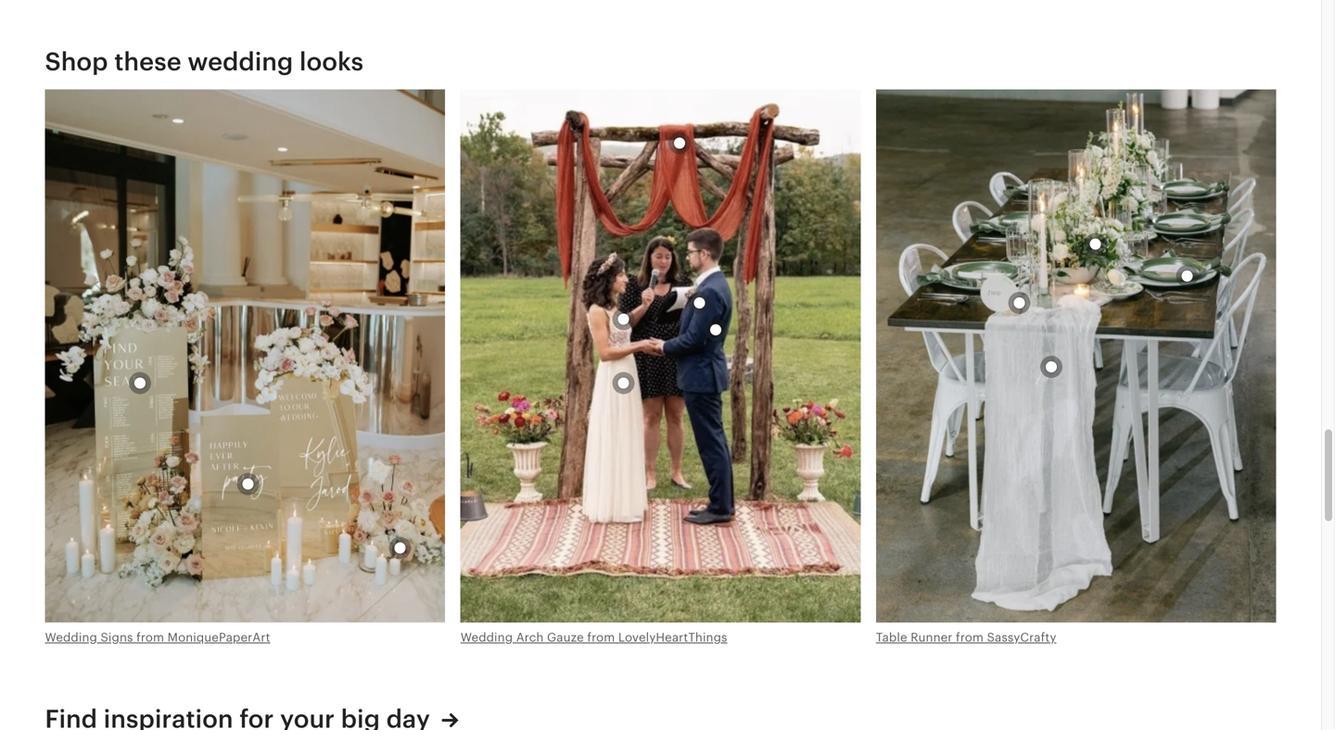 Task type: locate. For each thing, give the bounding box(es) containing it.
0 horizontal spatial wedding
[[45, 631, 97, 645]]

1 wedding from the left
[[45, 631, 97, 645]]

from for table
[[956, 631, 984, 645]]

wedding for wedding signs from moniquepaperart
[[45, 631, 97, 645]]

0 horizontal spatial from
[[136, 631, 164, 645]]

1 horizontal spatial wedding
[[461, 631, 513, 645]]

wedding left arch
[[461, 631, 513, 645]]

lovelyheartthings
[[619, 631, 728, 645]]

1 horizontal spatial from
[[587, 631, 615, 645]]

moniquepaperart
[[168, 631, 270, 645]]

image containing listing table runner from sassycrafty image
[[876, 89, 1277, 623]]

wedding arch gauze from lovelyheartthings
[[461, 631, 728, 645]]

from right runner
[[956, 631, 984, 645]]

table
[[876, 631, 908, 645]]

2 wedding from the left
[[461, 631, 513, 645]]

2 horizontal spatial from
[[956, 631, 984, 645]]

wedding signs from moniquepaperart link
[[45, 631, 270, 645]]

from
[[136, 631, 164, 645], [587, 631, 615, 645], [956, 631, 984, 645]]

shop
[[45, 47, 108, 76]]

from right the signs
[[136, 631, 164, 645]]

wedding left the signs
[[45, 631, 97, 645]]

1 from from the left
[[136, 631, 164, 645]]

sassycrafty
[[987, 631, 1057, 645]]

wedding arch gauze from lovelyheartthings link
[[461, 631, 728, 645]]

3 from from the left
[[956, 631, 984, 645]]

wedding
[[45, 631, 97, 645], [461, 631, 513, 645]]

looks
[[300, 47, 364, 76]]

from right gauze
[[587, 631, 615, 645]]

gauze
[[547, 631, 584, 645]]

table runner from sassycrafty
[[876, 631, 1057, 645]]



Task type: describe. For each thing, give the bounding box(es) containing it.
wedding
[[188, 47, 293, 76]]

arch
[[516, 631, 544, 645]]

shop these wedding looks
[[45, 47, 364, 76]]

wedding for wedding arch gauze from lovelyheartthings
[[461, 631, 513, 645]]

wedding signs from moniquepaperart
[[45, 631, 270, 645]]

signs
[[101, 631, 133, 645]]

image containing listing wedding signs from moniquepaperart image
[[45, 89, 445, 623]]

these
[[114, 47, 182, 76]]

2 from from the left
[[587, 631, 615, 645]]

from for wedding
[[136, 631, 164, 645]]

runner
[[911, 631, 953, 645]]

image containing listing wedding arch gauze from lovelyheartthings image
[[461, 89, 861, 623]]

table runner from sassycrafty link
[[876, 631, 1057, 645]]



Task type: vqa. For each thing, say whether or not it's contained in the screenshot.
1st '5.0' from the top of the page
no



